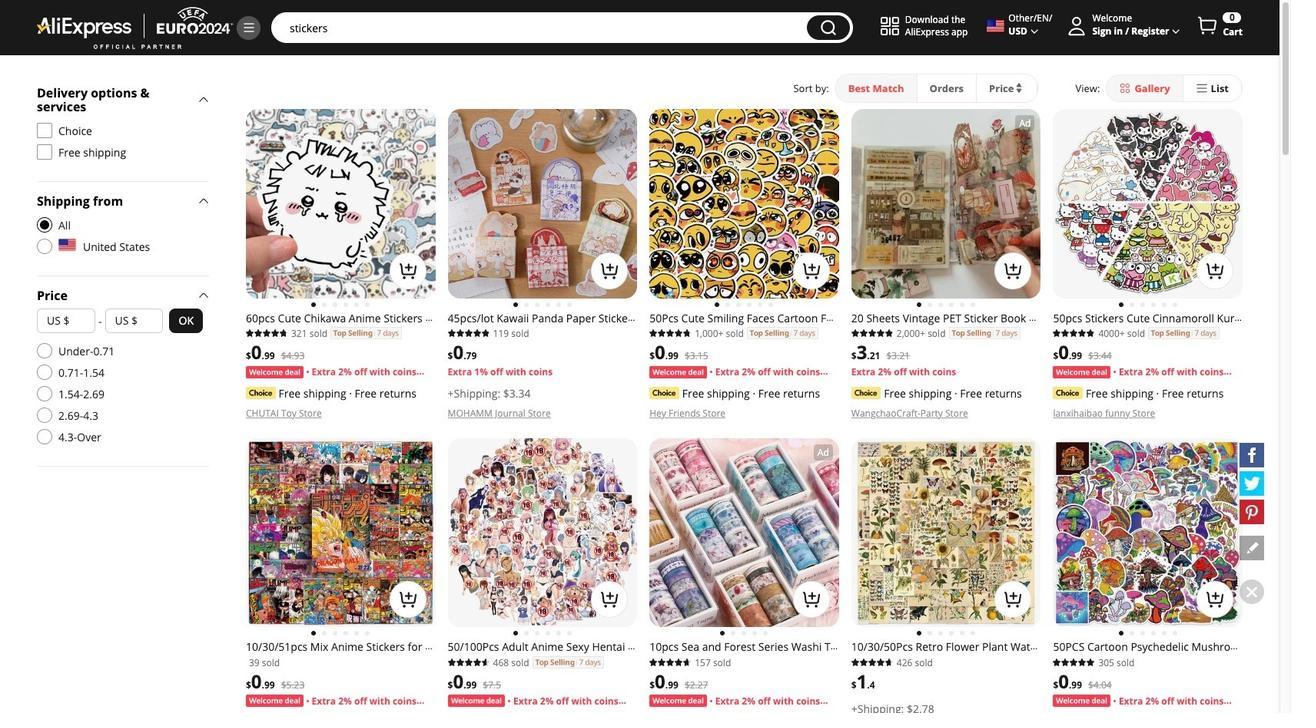 Task type: vqa. For each thing, say whether or not it's contained in the screenshot.
60pcs Cute Chikawa Anime Stickers Waterproof Vinyl Decals DIY Laptops Water Bottles Phones Decorative Stickers Perfect for Gift image
yes



Task type: locate. For each thing, give the bounding box(es) containing it.
1 4ftxrwp image from the top
[[37, 123, 52, 138]]

10pcs sea and forest series washi tape set japanese paper stickers scrapbooking flower adhesive washitape stationary image
[[650, 439, 839, 628]]

4ftxrwp image
[[37, 123, 52, 138], [37, 144, 52, 160]]

1 vertical spatial 4ftxrwp image
[[37, 144, 52, 160]]

1 11l24uk image from the top
[[37, 239, 52, 254]]

11l24uk image
[[37, 239, 52, 254], [37, 344, 52, 359], [37, 365, 52, 380], [37, 408, 52, 423], [37, 430, 52, 445]]

10/30/50pcs retro flower plant waterproof decorative sticker kids toy luggage cup laptop phone skateboard scrapbook aesthetic image
[[851, 439, 1041, 628]]

4 11l24uk image from the top
[[37, 408, 52, 423]]

0 vertical spatial 4ftxrwp image
[[37, 123, 52, 138]]

None button
[[807, 15, 850, 40]]

3 11l24uk image from the top
[[37, 365, 52, 380]]

20 sheets vintage pet sticker book diy diary decoration plant flower butterfly ins  album scrapbooking kawaii stationery image
[[851, 109, 1041, 299]]



Task type: describe. For each thing, give the bounding box(es) containing it.
2 11l24uk image from the top
[[37, 344, 52, 359]]

11l24uk image
[[37, 387, 52, 402]]

2 4ftxrwp image from the top
[[37, 144, 52, 160]]

45pcs/lot kawaii panda paper sticker flakes stationery school supplies image
[[448, 109, 637, 299]]

50pcs stickers cute cinnamoroll kuromi my melody sticker for laptop phone case girls sanrio my melody anime stickers kids toys image
[[1053, 109, 1243, 299]]

1sqid_b image
[[242, 21, 256, 35]]

5 11l24uk image from the top
[[37, 430, 52, 445]]

50pcs cartoon psychedelic mushroom stickers aesthetics laptop guitar luggage phone waterproof graffiti sticker decal kid toy image
[[1053, 439, 1243, 628]]

60pcs cute chikawa anime stickers waterproof vinyl decals diy laptops water bottles phones decorative stickers perfect for gift image
[[246, 109, 435, 299]]

33 cents stuff text field
[[282, 20, 799, 35]]

50pcs cute smiling faces cartoon funny sticker kawaii creative waterproof decal for laptop luggage diy child phone stationery image
[[650, 109, 839, 299]]

50/100pcs adult anime sexy hentai stickers waifu cool decal for car motorcycle wall luggage laptop waterproof kawaii sticker image
[[448, 439, 637, 628]]

10/30/51pcs mix anime stickers for kids one piece jujutsu kaisen dragon ball poster sticker diy car wall cool cartoon decals toy image
[[246, 439, 435, 628]]



